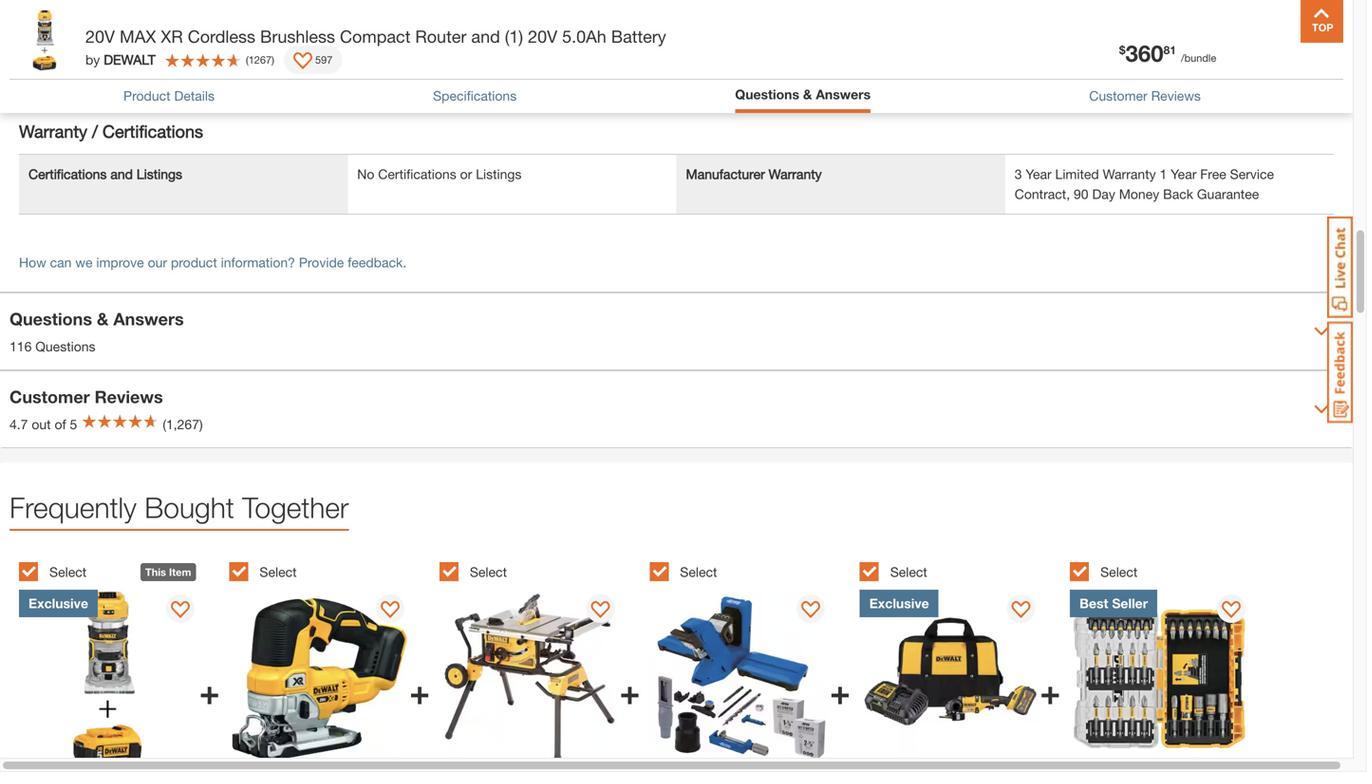 Task type: locate. For each thing, give the bounding box(es) containing it.
specifications button
[[433, 86, 517, 106], [433, 86, 517, 106]]

exclusive inside 1 / 6 group
[[28, 595, 88, 611]]

questions for questions & answers 116 questions
[[9, 308, 92, 329]]

0 vertical spatial questions
[[735, 86, 800, 102]]

3 + from the left
[[620, 671, 640, 712]]

2 listings from the left
[[476, 166, 522, 182]]

1 horizontal spatial reviews
[[1152, 88, 1201, 103]]

597 button
[[284, 46, 342, 74]]

feedback link image
[[1328, 321, 1353, 424]]

can
[[50, 254, 72, 270]]

3
[[1015, 166, 1023, 182]]

questions up manufacturer warranty
[[735, 86, 800, 102]]

1 horizontal spatial year
[[1171, 166, 1197, 182]]

1 display image from the left
[[171, 601, 190, 620]]

20v right (1)
[[528, 26, 558, 47]]

select
[[49, 564, 87, 580], [260, 564, 297, 580], [470, 564, 507, 580], [680, 564, 717, 580], [891, 564, 928, 580], [1101, 564, 1138, 580]]

0 vertical spatial &
[[803, 86, 813, 102]]

5 + from the left
[[1041, 671, 1061, 712]]

2 exclusive from the left
[[870, 595, 930, 611]]

select inside 1 / 6 group
[[49, 564, 87, 580]]

6 select from the left
[[1101, 564, 1138, 580]]

select inside '6 / 6' group
[[1101, 564, 1138, 580]]

&
[[803, 86, 813, 102], [97, 308, 109, 329]]

day
[[1093, 186, 1116, 202]]

1 vertical spatial and
[[110, 166, 133, 182]]

0 horizontal spatial customer reviews
[[9, 386, 163, 407]]

questions & answers button
[[735, 85, 871, 108], [735, 85, 871, 104]]

2 horizontal spatial display image
[[1222, 601, 1241, 620]]

0 horizontal spatial exclusive
[[28, 595, 88, 611]]

0 horizontal spatial year
[[1026, 166, 1052, 182]]

and
[[471, 26, 500, 47], [110, 166, 133, 182]]

year right '1' on the top right
[[1171, 166, 1197, 182]]

0 horizontal spatial listings
[[137, 166, 182, 182]]

0 horizontal spatial display image
[[294, 52, 313, 71]]

1 vertical spatial customer
[[9, 386, 90, 407]]

0 horizontal spatial &
[[97, 308, 109, 329]]

select inside 4 / 6 group
[[680, 564, 717, 580]]

0 horizontal spatial customer
[[9, 386, 90, 407]]

customer reviews down 360 on the right
[[1090, 88, 1201, 103]]

+ inside 4 / 6 group
[[830, 671, 851, 712]]

1 vertical spatial answers
[[113, 308, 184, 329]]

this item
[[145, 566, 191, 578]]

1 vertical spatial reviews
[[95, 386, 163, 407]]

20v
[[85, 26, 115, 47], [528, 26, 558, 47]]

bought
[[145, 490, 234, 524]]

5 select from the left
[[891, 564, 928, 580]]

this
[[145, 566, 166, 578]]

0 horizontal spatial answers
[[113, 308, 184, 329]]

4 + from the left
[[830, 671, 851, 712]]

display image for best seller
[[1222, 601, 1241, 620]]

service
[[1231, 166, 1275, 182]]

no
[[357, 166, 375, 182]]

(1)
[[505, 26, 523, 47]]

product details
[[124, 88, 215, 103]]

/bundle
[[1182, 52, 1217, 64]]

3 year limited warranty 1 year free service contract, 90 day money back guarantee
[[1015, 166, 1275, 202]]

and down warranty / certifications
[[110, 166, 133, 182]]

certifications and listings
[[28, 166, 182, 182]]

1 horizontal spatial answers
[[816, 86, 871, 102]]

display image inside 3 / 6 group
[[591, 601, 610, 620]]

exclusive inside 5 / 6 "group"
[[870, 595, 930, 611]]

display image
[[171, 601, 190, 620], [381, 601, 400, 620], [591, 601, 610, 620], [802, 601, 821, 620]]

certifications
[[103, 121, 203, 141], [28, 166, 107, 182], [378, 166, 457, 182]]

+ for 20v max xr cordless brushless jigsaw (tool only) image
[[410, 671, 430, 712]]

3 display image from the left
[[591, 601, 610, 620]]

exclusive for display image corresponding to exclusive
[[870, 595, 930, 611]]

listings down warranty / certifications
[[137, 166, 182, 182]]

how
[[19, 254, 46, 270]]

questions
[[735, 86, 800, 102], [9, 308, 92, 329], [35, 338, 95, 354]]

3 select from the left
[[470, 564, 507, 580]]

0 vertical spatial and
[[471, 26, 500, 47]]

select inside 3 / 6 group
[[470, 564, 507, 580]]

display image inside 2 / 6 'group'
[[381, 601, 400, 620]]

15 amp corded 10 in. job site table saw with rolling stand image
[[440, 590, 620, 770]]

select for 2 / 6 'group'
[[260, 564, 297, 580]]

best seller
[[1080, 595, 1148, 611]]

select for 3 / 6 group at the left of page
[[470, 564, 507, 580]]

customer up 4.7 out of 5
[[9, 386, 90, 407]]

customer reviews
[[1090, 88, 1201, 103], [9, 386, 163, 407]]

20v up by
[[85, 26, 115, 47]]

flexvolt 60v max cordless brushless 4.5 in. - 6 in. small angle grinder and (1) flexvolt 9.0ah battery image
[[860, 590, 1041, 770]]

( 1267 )
[[246, 53, 275, 66]]

2 display image from the left
[[381, 601, 400, 620]]

1 20v from the left
[[85, 26, 115, 47]]

display image for 20v max xr cordless brushless jigsaw (tool only) image
[[381, 601, 400, 620]]

1 horizontal spatial &
[[803, 86, 813, 102]]

0 vertical spatial customer
[[1090, 88, 1148, 103]]

caret image
[[1315, 324, 1330, 339], [1315, 402, 1330, 417]]

+ for pocket-hole jig 720pro image
[[830, 671, 851, 712]]

1 horizontal spatial display image
[[1012, 601, 1031, 620]]

customer down the $
[[1090, 88, 1148, 103]]

questions & answers 116 questions
[[9, 308, 184, 354]]

display image inside 4 / 6 group
[[802, 601, 821, 620]]

/
[[92, 121, 98, 141]]

1 horizontal spatial 20v
[[528, 26, 558, 47]]

listings right or at the top of the page
[[476, 166, 522, 182]]

1 horizontal spatial exclusive
[[870, 595, 930, 611]]

battery
[[611, 26, 667, 47]]

0 horizontal spatial 20v
[[85, 26, 115, 47]]

4 select from the left
[[680, 564, 717, 580]]

0 vertical spatial caret image
[[1315, 324, 1330, 339]]

4 display image from the left
[[802, 601, 821, 620]]

(1,267)
[[163, 416, 203, 432]]

(v)
[[76, 33, 91, 49]]

select for '6 / 6' group
[[1101, 564, 1138, 580]]

& inside questions & answers 116 questions
[[97, 308, 109, 329]]

questions & answers
[[735, 86, 871, 102]]

warranty right manufacturer
[[769, 166, 822, 182]]

select inside 5 / 6 "group"
[[891, 564, 928, 580]]

reviews down $ 360 81 /bundle
[[1152, 88, 1201, 103]]

questions up the 116 at the left top of page
[[9, 308, 92, 329]]

0 vertical spatial answers
[[816, 86, 871, 102]]

reviews up (1,267)
[[95, 386, 163, 407]]

answers inside questions & answers 116 questions
[[113, 308, 184, 329]]

manufacturer warranty
[[686, 166, 822, 182]]

select inside 2 / 6 'group'
[[260, 564, 297, 580]]

2 / 6 group
[[229, 552, 430, 772]]

warranty
[[19, 121, 87, 141], [769, 166, 822, 182], [1103, 166, 1156, 182]]

20
[[357, 33, 372, 49]]

warranty up money
[[1103, 166, 1156, 182]]

warranty left /
[[19, 121, 87, 141]]

answers
[[816, 86, 871, 102], [113, 308, 184, 329]]

certifications left or at the top of the page
[[378, 166, 457, 182]]

1 select from the left
[[49, 564, 87, 580]]

year up the contract,
[[1026, 166, 1052, 182]]

2 + from the left
[[410, 671, 430, 712]]

reviews
[[1152, 88, 1201, 103], [95, 386, 163, 407]]

1 vertical spatial &
[[97, 308, 109, 329]]

+ inside 2 / 6 'group'
[[410, 671, 430, 712]]

feedback.
[[348, 254, 407, 270]]

questions right the 116 at the left top of page
[[35, 338, 95, 354]]

exclusive
[[28, 595, 88, 611], [870, 595, 930, 611]]

1 horizontal spatial and
[[471, 26, 500, 47]]

listings
[[137, 166, 182, 182], [476, 166, 522, 182]]

router
[[415, 26, 467, 47]]

0 horizontal spatial reviews
[[95, 386, 163, 407]]

2 caret image from the top
[[1315, 402, 1330, 417]]

1 horizontal spatial warranty
[[769, 166, 822, 182]]

display image inside '6 / 6' group
[[1222, 601, 1241, 620]]

improve
[[96, 254, 144, 270]]

1 horizontal spatial customer reviews
[[1090, 88, 1201, 103]]

display image
[[294, 52, 313, 71], [1012, 601, 1031, 620], [1222, 601, 1241, 620]]

customer reviews up 5
[[9, 386, 163, 407]]

360
[[1126, 39, 1164, 66]]

seller
[[1113, 595, 1148, 611]]

exclusive for display icon inside 1 / 6 group
[[28, 595, 88, 611]]

xr
[[161, 26, 183, 47]]

$
[[1120, 43, 1126, 56]]

and left (1)
[[471, 26, 500, 47]]

2 horizontal spatial warranty
[[1103, 166, 1156, 182]]

116
[[9, 338, 32, 354]]

+ inside 3 / 6 group
[[620, 671, 640, 712]]

2 year from the left
[[1171, 166, 1197, 182]]

4.7 out of 5
[[9, 416, 77, 432]]

& for questions & answers 116 questions
[[97, 308, 109, 329]]

best
[[1080, 595, 1109, 611]]

2 select from the left
[[260, 564, 297, 580]]

1 vertical spatial questions
[[9, 308, 92, 329]]

product
[[171, 254, 217, 270]]

information?
[[221, 254, 295, 270]]

select for 4 / 6 group
[[680, 564, 717, 580]]

1 exclusive from the left
[[28, 595, 88, 611]]

1 vertical spatial caret image
[[1315, 402, 1330, 417]]

by dewalt
[[85, 52, 156, 67]]

cordless
[[188, 26, 256, 47]]

customer reviews button
[[1090, 86, 1201, 106], [1090, 86, 1201, 106]]

1 + from the left
[[199, 671, 220, 712]]

+
[[199, 671, 220, 712], [410, 671, 430, 712], [620, 671, 640, 712], [830, 671, 851, 712], [1041, 671, 1061, 712]]

0 vertical spatial customer reviews
[[1090, 88, 1201, 103]]

customer
[[1090, 88, 1148, 103], [9, 386, 90, 407]]

3 / 6 group
[[440, 552, 640, 772]]

1 caret image from the top
[[1315, 324, 1330, 339]]

product details button
[[124, 86, 215, 106], [124, 86, 215, 106]]

& for questions & answers
[[803, 86, 813, 102]]

1 horizontal spatial listings
[[476, 166, 522, 182]]



Task type: describe. For each thing, give the bounding box(es) containing it.
0 horizontal spatial warranty
[[19, 121, 87, 141]]

5
[[70, 416, 77, 432]]

v
[[376, 33, 384, 49]]

6 / 6 group
[[1071, 552, 1271, 772]]

1 listings from the left
[[137, 166, 182, 182]]

contract,
[[1015, 186, 1071, 202]]

1 vertical spatial customer reviews
[[9, 386, 163, 407]]

no certifications or listings
[[357, 166, 522, 182]]

limited
[[1056, 166, 1100, 182]]

4 / 6 group
[[650, 552, 851, 772]]

frequently
[[9, 490, 137, 524]]

1 / 6 group
[[19, 552, 220, 772]]

display image for pocket-hole jig 720pro image
[[802, 601, 821, 620]]

maxfit screwdriving set with sleeve (30-piece) image
[[1071, 590, 1251, 770]]

frequently bought together
[[9, 490, 349, 524]]

guarantee
[[1198, 186, 1260, 202]]

live chat image
[[1328, 217, 1353, 318]]

max
[[120, 26, 156, 47]]

specifications
[[433, 88, 517, 103]]

display image inside 597 dropdown button
[[294, 52, 313, 71]]

certifications down product
[[103, 121, 203, 141]]

brushless
[[260, 26, 335, 47]]

or
[[460, 166, 472, 182]]

+ inside 1 / 6 group
[[199, 671, 220, 712]]

our
[[148, 254, 167, 270]]

20v max xr cordless brushless compact router and (1) 20v 5.0ah battery
[[85, 26, 667, 47]]

warranty inside 3 year limited warranty 1 year free service contract, 90 day money back guarantee
[[1103, 166, 1156, 182]]

together
[[242, 490, 349, 524]]

money
[[1120, 186, 1160, 202]]

free
[[1201, 166, 1227, 182]]

select for 1 / 6 group
[[49, 564, 87, 580]]

)
[[272, 53, 275, 66]]

2 vertical spatial questions
[[35, 338, 95, 354]]

1
[[1160, 166, 1168, 182]]

voltage
[[28, 33, 73, 49]]

answers for questions & answers
[[816, 86, 871, 102]]

pocket-hole jig 720pro image
[[650, 590, 830, 770]]

$ 360 81 /bundle
[[1120, 39, 1217, 66]]

2 20v from the left
[[528, 26, 558, 47]]

product
[[124, 88, 171, 103]]

display image for 15 amp corded 10 in. job site table saw with rolling stand 'image' on the left of page
[[591, 601, 610, 620]]

90
[[1074, 186, 1089, 202]]

5 / 6 group
[[860, 552, 1061, 772]]

product image image
[[14, 9, 76, 71]]

20 v
[[357, 33, 384, 49]]

of
[[55, 416, 66, 432]]

voltage (v)
[[28, 33, 91, 49]]

597
[[315, 53, 333, 66]]

+ inside 5 / 6 "group"
[[1041, 671, 1061, 712]]

1 year from the left
[[1026, 166, 1052, 182]]

top button
[[1301, 0, 1344, 43]]

caret image for questions & answers
[[1315, 324, 1330, 339]]

select for 5 / 6 "group" on the bottom right of page
[[891, 564, 928, 580]]

caret image for customer reviews
[[1315, 402, 1330, 417]]

how can we improve our product information? provide feedback.
[[19, 254, 407, 270]]

0 vertical spatial reviews
[[1152, 88, 1201, 103]]

display image for exclusive
[[1012, 601, 1031, 620]]

provide
[[299, 254, 344, 270]]

certifications down /
[[28, 166, 107, 182]]

manufacturer
[[686, 166, 765, 182]]

0 horizontal spatial and
[[110, 166, 133, 182]]

questions for questions & answers
[[735, 86, 800, 102]]

1267
[[249, 53, 272, 66]]

back
[[1164, 186, 1194, 202]]

by
[[85, 52, 100, 67]]

we
[[75, 254, 93, 270]]

details
[[174, 88, 215, 103]]

4.7
[[9, 416, 28, 432]]

item
[[169, 566, 191, 578]]

dewalt
[[104, 52, 156, 67]]

display image inside 1 / 6 group
[[171, 601, 190, 620]]

+ for 15 amp corded 10 in. job site table saw with rolling stand 'image' on the left of page
[[620, 671, 640, 712]]

how can we improve our product information? provide feedback. link
[[19, 254, 407, 270]]

answers for questions & answers 116 questions
[[113, 308, 184, 329]]

20v max xr cordless brushless jigsaw (tool only) image
[[229, 590, 410, 770]]

compact
[[340, 26, 411, 47]]

81
[[1164, 43, 1177, 56]]

5.0ah
[[562, 26, 607, 47]]

warranty / certifications
[[19, 121, 203, 141]]

1 horizontal spatial customer
[[1090, 88, 1148, 103]]

out
[[32, 416, 51, 432]]

(
[[246, 53, 249, 66]]



Task type: vqa. For each thing, say whether or not it's contained in the screenshot.
Questions
yes



